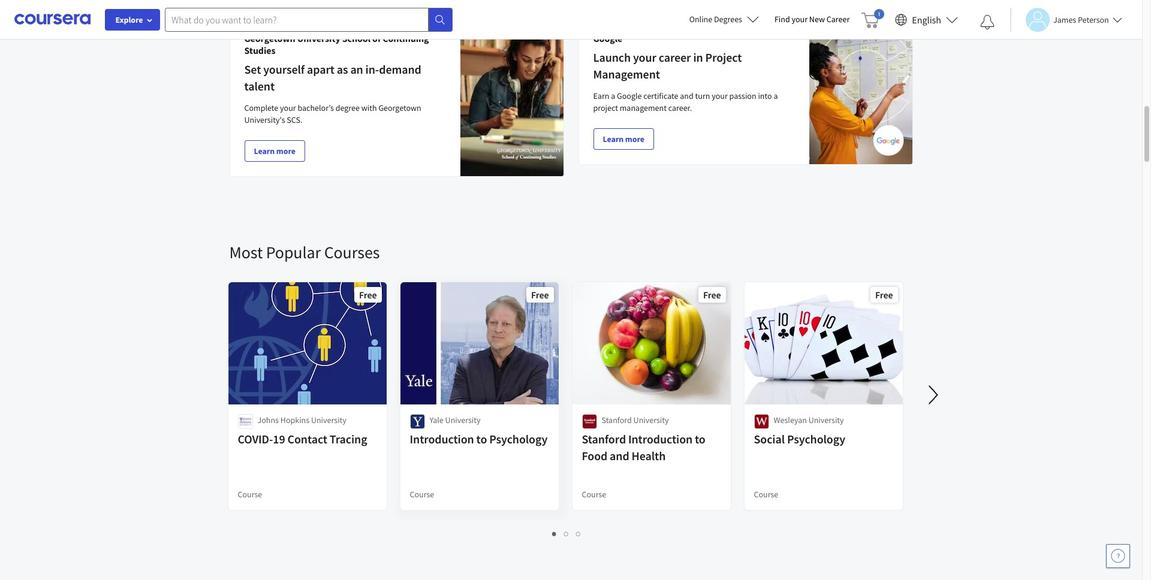 Task type: vqa. For each thing, say whether or not it's contained in the screenshot.
the Certificates in PROVIDE ACCESS TO 20+ PROFESSIONAL CERTIFICATES FROM LEADING COMPANIES INCLUDING GOOGLE, META, AND IBM AND  EMPOWER JOB SEEKERS TO PREPARE FOR ENTRY-LEVEL ROLES IN AREAS SUCH AS DATA ANALYTICS, SOFTWARE DEVELOPMENT, IT OPERATIONS, AND SALES.
no



Task type: locate. For each thing, give the bounding box(es) containing it.
continuing
[[383, 32, 429, 44]]

stanford introduction to food and health
[[582, 432, 706, 464]]

georgetown inside georgetown university school of continuing studies set yourself apart as an in-demand talent
[[244, 32, 295, 44]]

google inside earn a google certificate and turn your passion into a project management career.
[[617, 91, 642, 101]]

more down scs.
[[276, 146, 296, 157]]

university up social psychology
[[809, 415, 844, 426]]

0 vertical spatial more
[[625, 134, 645, 145]]

2 free from the left
[[531, 289, 549, 301]]

2 introduction from the left
[[629, 432, 693, 447]]

project
[[594, 103, 618, 113]]

psychology
[[490, 432, 548, 447], [787, 432, 846, 447]]

0 vertical spatial learn more
[[603, 134, 645, 145]]

1 to from the left
[[477, 432, 487, 447]]

in-
[[366, 62, 379, 77]]

and
[[680, 91, 694, 101], [610, 449, 630, 464]]

coursera image
[[14, 10, 91, 29]]

1 horizontal spatial georgetown
[[379, 103, 422, 113]]

university
[[297, 32, 340, 44], [311, 415, 347, 426], [445, 415, 481, 426], [634, 415, 669, 426], [809, 415, 844, 426]]

degrees
[[714, 14, 743, 25]]

1 horizontal spatial psychology
[[787, 432, 846, 447]]

certificate
[[644, 91, 679, 101]]

1 a from the left
[[611, 91, 616, 101]]

introduction
[[410, 432, 474, 447], [629, 432, 693, 447]]

0 vertical spatial google
[[594, 32, 623, 44]]

1 horizontal spatial to
[[695, 432, 706, 447]]

google up management
[[617, 91, 642, 101]]

free for psychology
[[531, 289, 549, 301]]

learn more down the "university's"
[[254, 146, 296, 157]]

food
[[582, 449, 608, 464]]

free for contact
[[359, 289, 377, 301]]

4 course from the left
[[754, 489, 779, 500]]

new
[[810, 14, 825, 25]]

find your new career
[[775, 14, 850, 25]]

johns hopkins university image
[[238, 414, 253, 429]]

more for launch your career in project management
[[625, 134, 645, 145]]

3 button
[[573, 527, 585, 541]]

learn more link
[[594, 128, 654, 150], [244, 140, 305, 162]]

1 course from the left
[[238, 489, 262, 500]]

0 horizontal spatial learn more
[[254, 146, 296, 157]]

university up stanford introduction to food and health
[[634, 415, 669, 426]]

georgetown down what do you want to learn? text box
[[244, 32, 295, 44]]

university down what do you want to learn? text box
[[297, 32, 340, 44]]

1 vertical spatial georgetown
[[379, 103, 422, 113]]

0 horizontal spatial a
[[611, 91, 616, 101]]

3 course from the left
[[582, 489, 607, 500]]

learn more
[[603, 134, 645, 145], [254, 146, 296, 157]]

stanford up food
[[582, 432, 626, 447]]

learn more link for launch your career in project management
[[594, 128, 654, 150]]

1 vertical spatial learn more
[[254, 146, 296, 157]]

explore
[[115, 14, 143, 25]]

your up scs.
[[280, 103, 296, 113]]

0 horizontal spatial and
[[610, 449, 630, 464]]

learn more link down project
[[594, 128, 654, 150]]

1 horizontal spatial learn
[[603, 134, 624, 145]]

introduction inside stanford introduction to food and health
[[629, 432, 693, 447]]

1 horizontal spatial introduction
[[629, 432, 693, 447]]

and for food
[[610, 449, 630, 464]]

0 horizontal spatial introduction
[[410, 432, 474, 447]]

learn more down project
[[603, 134, 645, 145]]

course for covid-19 contact tracing
[[238, 489, 262, 500]]

1 free from the left
[[359, 289, 377, 301]]

as
[[337, 62, 348, 77]]

university up tracing
[[311, 415, 347, 426]]

james peterson button
[[1011, 7, 1123, 31]]

stanford university image
[[582, 414, 597, 429]]

show notifications image
[[981, 15, 995, 29]]

and inside stanford introduction to food and health
[[610, 449, 630, 464]]

a
[[611, 91, 616, 101], [774, 91, 778, 101]]

a right into
[[774, 91, 778, 101]]

demand
[[379, 62, 421, 77]]

project
[[706, 50, 742, 65]]

more down management
[[625, 134, 645, 145]]

english
[[912, 13, 942, 25]]

wesleyan university image
[[754, 414, 769, 429]]

1 introduction from the left
[[410, 432, 474, 447]]

0 horizontal spatial psychology
[[490, 432, 548, 447]]

2 a from the left
[[774, 91, 778, 101]]

0 horizontal spatial more
[[276, 146, 296, 157]]

james
[[1054, 14, 1077, 25]]

contact
[[288, 432, 327, 447]]

explore button
[[105, 9, 160, 31]]

course for introduction to psychology
[[410, 489, 434, 500]]

0 horizontal spatial georgetown
[[244, 32, 295, 44]]

google up launch
[[594, 32, 623, 44]]

1 vertical spatial google
[[617, 91, 642, 101]]

university up introduction to psychology
[[445, 415, 481, 426]]

4 free from the left
[[876, 289, 893, 301]]

your up management
[[633, 50, 657, 65]]

google
[[594, 32, 623, 44], [617, 91, 642, 101]]

and up career.
[[680, 91, 694, 101]]

list
[[229, 527, 904, 541]]

1 horizontal spatial a
[[774, 91, 778, 101]]

introduction down yale
[[410, 432, 474, 447]]

course for stanford introduction to food and health
[[582, 489, 607, 500]]

1 horizontal spatial learn more link
[[594, 128, 654, 150]]

set
[[244, 62, 261, 77]]

1 vertical spatial and
[[610, 449, 630, 464]]

set yourself apart as an in-demand talent link
[[244, 62, 421, 94]]

learn down project
[[603, 134, 624, 145]]

earn
[[594, 91, 610, 101]]

learn down the "university's"
[[254, 146, 275, 157]]

bachelor's
[[298, 103, 334, 113]]

your inside "google launch your career in project management"
[[633, 50, 657, 65]]

course
[[238, 489, 262, 500], [410, 489, 434, 500], [582, 489, 607, 500], [754, 489, 779, 500]]

wesleyan university
[[774, 415, 844, 426]]

tracing
[[330, 432, 367, 447]]

0 vertical spatial georgetown
[[244, 32, 295, 44]]

yale university image
[[410, 414, 425, 429]]

yourself
[[263, 62, 305, 77]]

2 to from the left
[[695, 432, 706, 447]]

1 horizontal spatial and
[[680, 91, 694, 101]]

and inside earn a google certificate and turn your passion into a project management career.
[[680, 91, 694, 101]]

0 vertical spatial and
[[680, 91, 694, 101]]

1 horizontal spatial learn more
[[603, 134, 645, 145]]

social
[[754, 432, 785, 447]]

1 vertical spatial learn
[[254, 146, 275, 157]]

your inside earn a google certificate and turn your passion into a project management career.
[[712, 91, 728, 101]]

stanford inside stanford introduction to food and health
[[582, 432, 626, 447]]

0 vertical spatial learn
[[603, 134, 624, 145]]

list inside most popular courses carousel "element"
[[229, 527, 904, 541]]

popular
[[266, 242, 321, 263]]

launch
[[594, 50, 631, 65]]

2 button
[[561, 527, 573, 541]]

earn a google certificate and turn your passion into a project management career.
[[594, 91, 778, 113]]

list containing 1
[[229, 527, 904, 541]]

3 free from the left
[[704, 289, 721, 301]]

None search field
[[165, 7, 453, 31]]

stanford right stanford university icon
[[602, 415, 632, 426]]

free
[[359, 289, 377, 301], [531, 289, 549, 301], [704, 289, 721, 301], [876, 289, 893, 301]]

google inside "google launch your career in project management"
[[594, 32, 623, 44]]

and right food
[[610, 449, 630, 464]]

introduction up health in the bottom of the page
[[629, 432, 693, 447]]

learn more link for set yourself apart as an in-demand talent
[[244, 140, 305, 162]]

career
[[659, 50, 691, 65]]

0 horizontal spatial to
[[477, 432, 487, 447]]

more for set yourself apart as an in-demand talent
[[276, 146, 296, 157]]

your right turn on the right top
[[712, 91, 728, 101]]

studies
[[244, 44, 276, 56]]

your
[[792, 14, 808, 25], [633, 50, 657, 65], [712, 91, 728, 101], [280, 103, 296, 113]]

0 horizontal spatial learn more link
[[244, 140, 305, 162]]

a right earn at the right of page
[[611, 91, 616, 101]]

learn more for set yourself apart as an in-demand talent
[[254, 146, 296, 157]]

0 horizontal spatial learn
[[254, 146, 275, 157]]

georgetown right with
[[379, 103, 422, 113]]

degree
[[336, 103, 360, 113]]

to
[[477, 432, 487, 447], [695, 432, 706, 447]]

apart
[[307, 62, 335, 77]]

university for introduction
[[445, 415, 481, 426]]

2
[[564, 528, 569, 540]]

your inside complete your bachelor's degree with georgetown university's scs.
[[280, 103, 296, 113]]

most popular courses carousel element
[[223, 206, 1152, 551]]

0 vertical spatial stanford
[[602, 415, 632, 426]]

georgetown
[[244, 32, 295, 44], [379, 103, 422, 113]]

passion
[[730, 91, 757, 101]]

stanford for stanford university
[[602, 415, 632, 426]]

What do you want to learn? text field
[[165, 7, 429, 31]]

stanford
[[602, 415, 632, 426], [582, 432, 626, 447]]

more
[[625, 134, 645, 145], [276, 146, 296, 157]]

2 course from the left
[[410, 489, 434, 500]]

learn
[[603, 134, 624, 145], [254, 146, 275, 157]]

learn more link down the "university's"
[[244, 140, 305, 162]]

1 vertical spatial stanford
[[582, 432, 626, 447]]

most
[[229, 242, 263, 263]]

1 vertical spatial more
[[276, 146, 296, 157]]

scs.
[[287, 115, 303, 125]]

19
[[273, 432, 285, 447]]

1 horizontal spatial more
[[625, 134, 645, 145]]

talent
[[244, 79, 275, 94]]



Task type: describe. For each thing, give the bounding box(es) containing it.
stanford for stanford introduction to food and health
[[582, 432, 626, 447]]

johns
[[258, 415, 279, 426]]

university for stanford
[[634, 415, 669, 426]]

shopping cart: 1 item image
[[862, 9, 885, 28]]

health
[[632, 449, 666, 464]]

georgetown inside complete your bachelor's degree with georgetown university's scs.
[[379, 103, 422, 113]]

with
[[362, 103, 377, 113]]

university for social
[[809, 415, 844, 426]]

online degrees button
[[680, 6, 769, 32]]

free for to
[[704, 289, 721, 301]]

1 psychology from the left
[[490, 432, 548, 447]]

courses
[[324, 242, 380, 263]]

google launch your career in project management
[[594, 32, 742, 82]]

university inside georgetown university school of continuing studies set yourself apart as an in-demand talent
[[297, 32, 340, 44]]

course for social psychology
[[754, 489, 779, 500]]

complete your bachelor's degree with georgetown university's scs.
[[244, 103, 422, 125]]

learn for launch your career in project management
[[603, 134, 624, 145]]

learn more for launch your career in project management
[[603, 134, 645, 145]]

of
[[373, 32, 381, 44]]

yale university
[[430, 415, 481, 426]]

2 psychology from the left
[[787, 432, 846, 447]]

and for certificate
[[680, 91, 694, 101]]

1 button
[[549, 527, 561, 541]]

complete
[[244, 103, 278, 113]]

school
[[342, 32, 371, 44]]

most popular courses
[[229, 242, 380, 263]]

launch your career in project management link
[[594, 50, 742, 82]]

find
[[775, 14, 790, 25]]

turn
[[696, 91, 710, 101]]

learn for set yourself apart as an in-demand talent
[[254, 146, 275, 157]]

covid-
[[238, 432, 273, 447]]

into
[[758, 91, 772, 101]]

your right find
[[792, 14, 808, 25]]

management
[[594, 67, 660, 82]]

management
[[620, 103, 667, 113]]

peterson
[[1078, 14, 1110, 25]]

covid-19 contact tracing
[[238, 432, 367, 447]]

georgetown university school of continuing studies set yourself apart as an in-demand talent
[[244, 32, 429, 94]]

online
[[690, 14, 713, 25]]

introduction to psychology
[[410, 432, 548, 447]]

hopkins
[[281, 415, 310, 426]]

career
[[827, 14, 850, 25]]

next slide image
[[919, 381, 948, 410]]

in
[[694, 50, 703, 65]]

johns hopkins university
[[258, 415, 347, 426]]

stanford university
[[602, 415, 669, 426]]

social psychology
[[754, 432, 846, 447]]

1
[[552, 528, 557, 540]]

an
[[351, 62, 363, 77]]

james peterson
[[1054, 14, 1110, 25]]

english button
[[891, 0, 963, 39]]

find your new career link
[[769, 12, 856, 27]]

wesleyan
[[774, 415, 807, 426]]

career.
[[669, 103, 692, 113]]

to inside stanford introduction to food and health
[[695, 432, 706, 447]]

yale
[[430, 415, 444, 426]]

help center image
[[1111, 549, 1126, 564]]

3
[[576, 528, 581, 540]]

university's
[[244, 115, 285, 125]]

online degrees
[[690, 14, 743, 25]]



